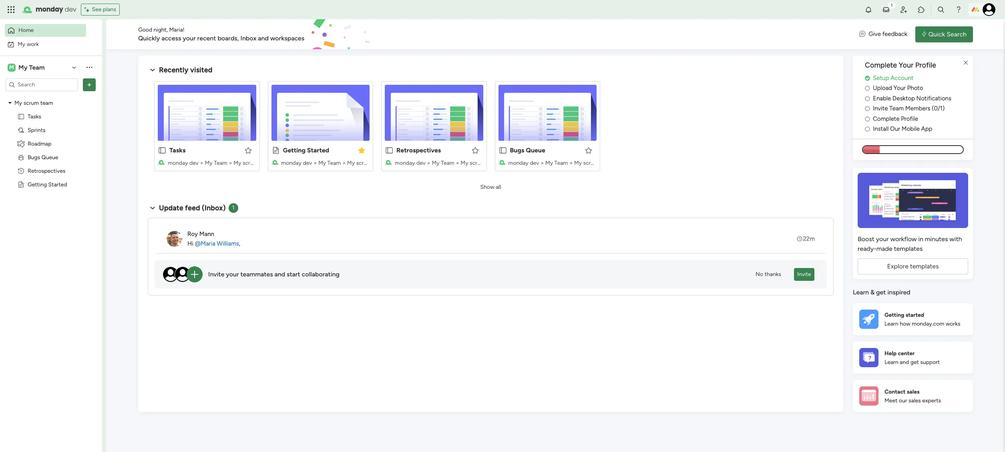Task type: locate. For each thing, give the bounding box(es) containing it.
1 monday dev > my team > my scrum team from the left
[[168, 160, 272, 167]]

remove from favorites image
[[358, 146, 366, 154]]

give
[[869, 31, 881, 38]]

bugs queue inside the quick search results list box
[[510, 147, 546, 154]]

get down 'center'
[[911, 359, 919, 366]]

2 monday dev > my team > my scrum team from the left
[[281, 160, 386, 167]]

(0/1)
[[932, 105, 945, 112]]

maria williams image
[[983, 3, 996, 16]]

3 circle o image from the top
[[865, 106, 871, 112]]

2 vertical spatial learn
[[885, 359, 899, 366]]

your inside boost your workflow in minutes with ready-made templates
[[877, 236, 889, 243]]

2 horizontal spatial and
[[900, 359, 910, 366]]

0 horizontal spatial queue
[[41, 154, 58, 161]]

learn down help
[[885, 359, 899, 366]]

1 vertical spatial get
[[911, 359, 919, 366]]

1 horizontal spatial invite
[[798, 271, 812, 278]]

support
[[921, 359, 940, 366]]

0 vertical spatial your
[[183, 34, 196, 42]]

teammates
[[241, 271, 273, 279]]

all
[[496, 184, 501, 191]]

0 vertical spatial retrospectives
[[397, 147, 441, 154]]

circle o image inside enable desktop notifications link
[[865, 96, 871, 102]]

monday for retrospectives
[[395, 160, 415, 167]]

circle o image inside invite team members (0/1) link
[[865, 106, 871, 112]]

0 vertical spatial getting started
[[283, 147, 329, 154]]

team for retrospectives
[[487, 160, 500, 167]]

22m
[[804, 235, 815, 243]]

0 vertical spatial started
[[307, 147, 329, 154]]

1 image
[[889, 0, 896, 9]]

your up account
[[899, 61, 914, 70]]

monday dev > my team > my scrum team for getting started
[[281, 160, 386, 167]]

1 vertical spatial profile
[[902, 115, 919, 123]]

learn inside help center learn and get support
[[885, 359, 899, 366]]

update
[[159, 204, 183, 213]]

0 vertical spatial getting
[[283, 147, 306, 154]]

bugs inside the quick search results list box
[[510, 147, 525, 154]]

option
[[0, 96, 102, 97]]

0 vertical spatial and
[[258, 34, 269, 42]]

quick search button
[[916, 26, 974, 42]]

monday dev > my team > my scrum team for tasks
[[168, 160, 272, 167]]

2 > from the left
[[229, 160, 232, 167]]

0 vertical spatial your
[[899, 61, 914, 70]]

retrospectives
[[397, 147, 441, 154], [28, 168, 65, 174]]

4 circle o image from the top
[[865, 116, 871, 122]]

our
[[891, 126, 901, 133]]

roy mann image
[[167, 231, 183, 247]]

add to favorites image for tasks
[[244, 146, 252, 154]]

1 horizontal spatial bugs
[[510, 147, 525, 154]]

monday
[[36, 5, 63, 14], [168, 160, 188, 167], [281, 160, 302, 167], [395, 160, 415, 167], [509, 160, 529, 167]]

2 horizontal spatial your
[[877, 236, 889, 243]]

learn left the &
[[853, 289, 869, 296]]

recently
[[159, 66, 189, 75]]

tasks inside list box
[[28, 113, 41, 120]]

add to favorites image for retrospectives
[[471, 146, 479, 154]]

workspace selection element
[[8, 63, 46, 72]]

see
[[92, 6, 102, 13]]

0 vertical spatial tasks
[[28, 113, 41, 120]]

0 vertical spatial profile
[[916, 61, 937, 70]]

templates down workflow
[[895, 245, 923, 253]]

sales
[[907, 389, 920, 396], [909, 398, 921, 405]]

sales right 'our'
[[909, 398, 921, 405]]

>
[[200, 160, 204, 167], [229, 160, 232, 167], [314, 160, 317, 167], [342, 160, 346, 167], [427, 160, 431, 167], [456, 160, 460, 167], [541, 160, 544, 167], [570, 160, 573, 167]]

4 monday dev > my team > my scrum team from the left
[[509, 160, 613, 167]]

roy
[[188, 231, 198, 238]]

help
[[885, 350, 897, 357]]

help center learn and get support
[[885, 350, 940, 366]]

0 horizontal spatial bugs queue
[[28, 154, 58, 161]]

collaborating
[[302, 271, 340, 279]]

1 horizontal spatial tasks
[[169, 147, 186, 154]]

dev
[[65, 5, 76, 14], [189, 160, 199, 167], [303, 160, 312, 167], [417, 160, 426, 167], [530, 160, 539, 167]]

night,
[[154, 26, 168, 33]]

scrum for retrospectives
[[470, 160, 485, 167]]

1 vertical spatial getting started
[[28, 181, 67, 188]]

1 horizontal spatial your
[[226, 271, 239, 279]]

0 horizontal spatial tasks
[[28, 113, 41, 120]]

1 add to favorites image from the left
[[244, 146, 252, 154]]

0 horizontal spatial getting
[[28, 181, 47, 188]]

and right inbox
[[258, 34, 269, 42]]

bugs
[[510, 147, 525, 154], [28, 154, 40, 161]]

1 horizontal spatial and
[[275, 271, 285, 279]]

0 horizontal spatial get
[[877, 289, 886, 296]]

start
[[287, 271, 300, 279]]

and down 'center'
[[900, 359, 910, 366]]

1 vertical spatial your
[[877, 236, 889, 243]]

profile up setup account link
[[916, 61, 937, 70]]

7 > from the left
[[541, 160, 544, 167]]

1 circle o image from the top
[[865, 85, 871, 91]]

team
[[40, 100, 53, 106], [260, 160, 272, 167], [373, 160, 386, 167], [487, 160, 500, 167], [600, 160, 613, 167]]

update feed (inbox)
[[159, 204, 226, 213]]

your for invite your teammates and start collaborating
[[226, 271, 239, 279]]

your
[[899, 61, 914, 70], [894, 85, 906, 92]]

with
[[950, 236, 963, 243]]

0 horizontal spatial add to favorites image
[[244, 146, 252, 154]]

started
[[906, 312, 925, 319]]

your left teammates
[[226, 271, 239, 279]]

learn
[[853, 289, 869, 296], [885, 321, 899, 328], [885, 359, 899, 366]]

circle o image for complete
[[865, 116, 871, 122]]

monday dev > my team > my scrum team for bugs queue
[[509, 160, 613, 167]]

1 vertical spatial getting
[[28, 181, 47, 188]]

5 circle o image from the top
[[865, 126, 871, 132]]

feed
[[185, 204, 200, 213]]

1 horizontal spatial getting
[[283, 147, 306, 154]]

0 horizontal spatial retrospectives
[[28, 168, 65, 174]]

center
[[898, 350, 915, 357]]

profile down invite team members (0/1)
[[902, 115, 919, 123]]

2 circle o image from the top
[[865, 96, 871, 102]]

search everything image
[[938, 6, 946, 14]]

your down maria!
[[183, 34, 196, 42]]

thanks
[[765, 271, 782, 278]]

team
[[29, 64, 45, 71], [890, 105, 904, 112], [214, 160, 227, 167], [328, 160, 341, 167], [441, 160, 455, 167], [555, 160, 568, 167]]

monday for bugs queue
[[509, 160, 529, 167]]

v2 bolt switch image
[[922, 30, 927, 39]]

your inside 'upload your photo' link
[[894, 85, 906, 92]]

circle o image inside complete profile link
[[865, 116, 871, 122]]

v2 user feedback image
[[860, 30, 866, 39]]

0 vertical spatial learn
[[853, 289, 869, 296]]

circle o image inside install our mobile app link
[[865, 126, 871, 132]]

invite inside button
[[798, 271, 812, 278]]

profile inside complete profile link
[[902, 115, 919, 123]]

plans
[[103, 6, 116, 13]]

workspace options image
[[85, 63, 93, 71]]

Search in workspace field
[[17, 80, 67, 89]]

sales up 'our'
[[907, 389, 920, 396]]

4 > from the left
[[342, 160, 346, 167]]

1 horizontal spatial retrospectives
[[397, 147, 441, 154]]

enable desktop notifications link
[[865, 94, 974, 103]]

your up made
[[877, 236, 889, 243]]

dev for bugs queue
[[530, 160, 539, 167]]

1 horizontal spatial add to favorites image
[[471, 146, 479, 154]]

contact sales meet our sales experts
[[885, 389, 942, 405]]

my inside button
[[18, 41, 25, 47]]

my
[[18, 41, 25, 47], [18, 64, 27, 71], [14, 100, 22, 106], [205, 160, 213, 167], [234, 160, 241, 167], [319, 160, 326, 167], [347, 160, 355, 167], [432, 160, 440, 167], [461, 160, 469, 167], [546, 160, 553, 167], [574, 160, 582, 167]]

check circle image
[[865, 75, 871, 81]]

1 horizontal spatial queue
[[526, 147, 546, 154]]

templates right the explore
[[911, 263, 939, 270]]

0 horizontal spatial your
[[183, 34, 196, 42]]

visited
[[190, 66, 213, 75]]

0 vertical spatial sales
[[907, 389, 920, 396]]

1 vertical spatial started
[[48, 181, 67, 188]]

your
[[183, 34, 196, 42], [877, 236, 889, 243], [226, 271, 239, 279]]

1 vertical spatial templates
[[911, 263, 939, 270]]

maria!
[[169, 26, 185, 33]]

circle o image inside 'upload your photo' link
[[865, 85, 871, 91]]

templates image image
[[861, 173, 966, 228]]

complete
[[865, 61, 898, 70], [873, 115, 900, 123]]

enable desktop notifications
[[873, 95, 952, 102]]

boost
[[858, 236, 875, 243]]

team inside workspace selection element
[[29, 64, 45, 71]]

monday for tasks
[[168, 160, 188, 167]]

and left start
[[275, 271, 285, 279]]

get
[[877, 289, 886, 296], [911, 359, 919, 366]]

circle o image for upload
[[865, 85, 871, 91]]

started inside the quick search results list box
[[307, 147, 329, 154]]

0 vertical spatial complete
[[865, 61, 898, 70]]

recent
[[197, 34, 216, 42]]

2 vertical spatial your
[[226, 271, 239, 279]]

learn inside "getting started learn how monday.com works"
[[885, 321, 899, 328]]

circle o image
[[865, 85, 871, 91], [865, 96, 871, 102], [865, 106, 871, 112], [865, 116, 871, 122], [865, 126, 871, 132]]

close recently visited image
[[148, 65, 157, 75]]

apps image
[[918, 6, 926, 14]]

public board image
[[17, 113, 25, 120], [158, 146, 167, 155], [385, 146, 394, 155], [499, 146, 507, 155], [17, 181, 25, 189]]

invite for your
[[208, 271, 225, 279]]

2 add to favorites image from the left
[[471, 146, 479, 154]]

dev for tasks
[[189, 160, 199, 167]]

complete your profile
[[865, 61, 937, 70]]

0 horizontal spatial invite
[[208, 271, 225, 279]]

3 monday dev > my team > my scrum team from the left
[[395, 160, 500, 167]]

monday dev > my team > my scrum team for retrospectives
[[395, 160, 500, 167]]

get right the &
[[877, 289, 886, 296]]

team for tasks
[[260, 160, 272, 167]]

invite
[[873, 105, 888, 112], [208, 271, 225, 279], [798, 271, 812, 278]]

minutes
[[925, 236, 948, 243]]

complete up setup
[[865, 61, 898, 70]]

scrum for tasks
[[243, 160, 258, 167]]

2 vertical spatial and
[[900, 359, 910, 366]]

0 horizontal spatial and
[[258, 34, 269, 42]]

dev for retrospectives
[[417, 160, 426, 167]]

1 horizontal spatial started
[[307, 147, 329, 154]]

add to favorites image
[[244, 146, 252, 154], [471, 146, 479, 154]]

learn for getting
[[885, 321, 899, 328]]

and for invite
[[275, 271, 285, 279]]

complete up install
[[873, 115, 900, 123]]

getting started inside list box
[[28, 181, 67, 188]]

your down account
[[894, 85, 906, 92]]

1 vertical spatial your
[[894, 85, 906, 92]]

upload your photo link
[[865, 84, 974, 93]]

1 vertical spatial complete
[[873, 115, 900, 123]]

invite team members (0/1)
[[873, 105, 945, 112]]

2 vertical spatial getting
[[885, 312, 905, 319]]

0 horizontal spatial getting started
[[28, 181, 67, 188]]

desktop
[[893, 95, 915, 102]]

1 vertical spatial learn
[[885, 321, 899, 328]]

show all
[[481, 184, 501, 191]]

0 vertical spatial get
[[877, 289, 886, 296]]

monday.com
[[912, 321, 945, 328]]

(inbox)
[[202, 204, 226, 213]]

workflow
[[891, 236, 917, 243]]

works
[[946, 321, 961, 328]]

team for getting started
[[328, 160, 341, 167]]

getting inside "getting started learn how monday.com works"
[[885, 312, 905, 319]]

getting started
[[283, 147, 329, 154], [28, 181, 67, 188]]

getting
[[283, 147, 306, 154], [28, 181, 47, 188], [885, 312, 905, 319]]

mobile
[[902, 126, 920, 133]]

1 horizontal spatial get
[[911, 359, 919, 366]]

1 vertical spatial tasks
[[169, 147, 186, 154]]

monday dev > my team > my scrum team
[[168, 160, 272, 167], [281, 160, 386, 167], [395, 160, 500, 167], [509, 160, 613, 167]]

0 vertical spatial templates
[[895, 245, 923, 253]]

2 horizontal spatial getting
[[885, 312, 905, 319]]

started
[[307, 147, 329, 154], [48, 181, 67, 188]]

team for tasks
[[214, 160, 227, 167]]

1 horizontal spatial getting started
[[283, 147, 329, 154]]

and inside help center learn and get support
[[900, 359, 910, 366]]

learn left how
[[885, 321, 899, 328]]

1 vertical spatial and
[[275, 271, 285, 279]]

2 horizontal spatial invite
[[873, 105, 888, 112]]

complete for complete your profile
[[865, 61, 898, 70]]

how
[[900, 321, 911, 328]]

8 > from the left
[[570, 160, 573, 167]]

monday for getting started
[[281, 160, 302, 167]]

explore templates
[[888, 263, 939, 270]]

recently visited
[[159, 66, 213, 75]]

1 horizontal spatial bugs queue
[[510, 147, 546, 154]]

list box
[[0, 95, 102, 300]]

queue
[[526, 147, 546, 154], [41, 154, 58, 161]]

and
[[258, 34, 269, 42], [275, 271, 285, 279], [900, 359, 910, 366]]



Task type: describe. For each thing, give the bounding box(es) containing it.
sprints
[[28, 127, 45, 134]]

in
[[919, 236, 924, 243]]

1 vertical spatial retrospectives
[[28, 168, 65, 174]]

invite members image
[[900, 6, 908, 14]]

your for upload
[[894, 85, 906, 92]]

complete profile
[[873, 115, 919, 123]]

complete for complete profile
[[873, 115, 900, 123]]

invite your teammates and start collaborating
[[208, 271, 340, 279]]

inspired
[[888, 289, 911, 296]]

notifications
[[917, 95, 952, 102]]

6 > from the left
[[456, 160, 460, 167]]

install our mobile app link
[[865, 125, 974, 134]]

my work button
[[5, 38, 86, 51]]

my work
[[18, 41, 39, 47]]

show
[[481, 184, 495, 191]]

contact sales element
[[853, 381, 974, 413]]

experts
[[923, 398, 942, 405]]

feedback
[[883, 31, 908, 38]]

my scrum team
[[14, 100, 53, 106]]

&
[[871, 289, 875, 296]]

workspace image
[[8, 63, 16, 72]]

learn for help
[[885, 359, 899, 366]]

contact
[[885, 389, 906, 396]]

inbox image
[[883, 6, 891, 14]]

see plans button
[[81, 4, 120, 16]]

explore templates button
[[858, 259, 969, 275]]

no
[[756, 271, 764, 278]]

options image
[[85, 81, 93, 89]]

scrum for getting started
[[356, 160, 372, 167]]

enable
[[873, 95, 892, 102]]

your inside the good night, maria! quickly access your recent boards, inbox and workspaces
[[183, 34, 196, 42]]

quick
[[929, 30, 946, 38]]

1 vertical spatial sales
[[909, 398, 921, 405]]

mann
[[199, 231, 214, 238]]

dapulse x slim image
[[962, 58, 971, 68]]

team for bugs queue
[[600, 160, 613, 167]]

see plans
[[92, 6, 116, 13]]

queue inside the quick search results list box
[[526, 147, 546, 154]]

getting started learn how monday.com works
[[885, 312, 961, 328]]

my team
[[18, 64, 45, 71]]

roadmap
[[28, 140, 52, 147]]

close update feed (inbox) image
[[148, 204, 157, 213]]

retrospectives inside the quick search results list box
[[397, 147, 441, 154]]

setup account
[[873, 74, 914, 82]]

upload your photo
[[873, 85, 924, 92]]

work
[[27, 41, 39, 47]]

team for retrospectives
[[441, 160, 455, 167]]

0 horizontal spatial started
[[48, 181, 67, 188]]

team inside list box
[[40, 100, 53, 106]]

invite team members (0/1) link
[[865, 104, 974, 113]]

select product image
[[7, 6, 15, 14]]

upload
[[873, 85, 893, 92]]

your for boost your workflow in minutes with ready-made templates
[[877, 236, 889, 243]]

m
[[9, 64, 14, 71]]

5 > from the left
[[427, 160, 431, 167]]

roy mann
[[188, 231, 214, 238]]

circle o image for install
[[865, 126, 871, 132]]

home
[[18, 27, 34, 34]]

give feedback
[[869, 31, 908, 38]]

list box containing my scrum team
[[0, 95, 102, 300]]

quick search results list box
[[148, 75, 834, 181]]

help center element
[[853, 342, 974, 374]]

team for getting started
[[373, 160, 386, 167]]

meet
[[885, 398, 898, 405]]

add to favorites image
[[585, 146, 593, 154]]

good
[[138, 26, 152, 33]]

getting started inside the quick search results list box
[[283, 147, 329, 154]]

photo
[[908, 85, 924, 92]]

search
[[947, 30, 967, 38]]

no thanks
[[756, 271, 782, 278]]

caret down image
[[8, 100, 12, 106]]

templates inside boost your workflow in minutes with ready-made templates
[[895, 245, 923, 253]]

setup
[[873, 74, 890, 82]]

circle o image for invite
[[865, 106, 871, 112]]

good night, maria! quickly access your recent boards, inbox and workspaces
[[138, 26, 305, 42]]

install
[[873, 126, 889, 133]]

templates inside button
[[911, 263, 939, 270]]

1
[[232, 205, 235, 212]]

getting inside the quick search results list box
[[283, 147, 306, 154]]

explore
[[888, 263, 909, 270]]

access
[[162, 34, 181, 42]]

dev for getting started
[[303, 160, 312, 167]]

notifications image
[[865, 6, 873, 14]]

quick search
[[929, 30, 967, 38]]

ready-
[[858, 245, 877, 253]]

quickly
[[138, 34, 160, 42]]

3 > from the left
[[314, 160, 317, 167]]

made
[[877, 245, 893, 253]]

get inside help center learn and get support
[[911, 359, 919, 366]]

invite button
[[794, 268, 815, 281]]

boost your workflow in minutes with ready-made templates
[[858, 236, 963, 253]]

my inside workspace selection element
[[18, 64, 27, 71]]

members
[[906, 105, 931, 112]]

workspaces
[[270, 34, 305, 42]]

public board image
[[271, 146, 280, 155]]

monday dev
[[36, 5, 76, 14]]

tasks inside the quick search results list box
[[169, 147, 186, 154]]

account
[[891, 74, 914, 82]]

and inside the good night, maria! quickly access your recent boards, inbox and workspaces
[[258, 34, 269, 42]]

0 horizontal spatial bugs
[[28, 154, 40, 161]]

no thanks button
[[753, 268, 785, 281]]

circle o image for enable
[[865, 96, 871, 102]]

help image
[[955, 6, 963, 14]]

invite for team
[[873, 105, 888, 112]]

home button
[[5, 24, 86, 37]]

setup account link
[[865, 74, 974, 83]]

getting started element
[[853, 304, 974, 336]]

and for help
[[900, 359, 910, 366]]

inbox
[[241, 34, 257, 42]]

1 > from the left
[[200, 160, 204, 167]]

your for complete
[[899, 61, 914, 70]]

complete profile link
[[865, 115, 974, 124]]

team for bugs queue
[[555, 160, 568, 167]]

app
[[922, 126, 933, 133]]

install our mobile app
[[873, 126, 933, 133]]

scrum for bugs queue
[[584, 160, 599, 167]]

show all button
[[477, 181, 505, 194]]



Task type: vqa. For each thing, say whether or not it's contained in the screenshot.
Recommended For You
no



